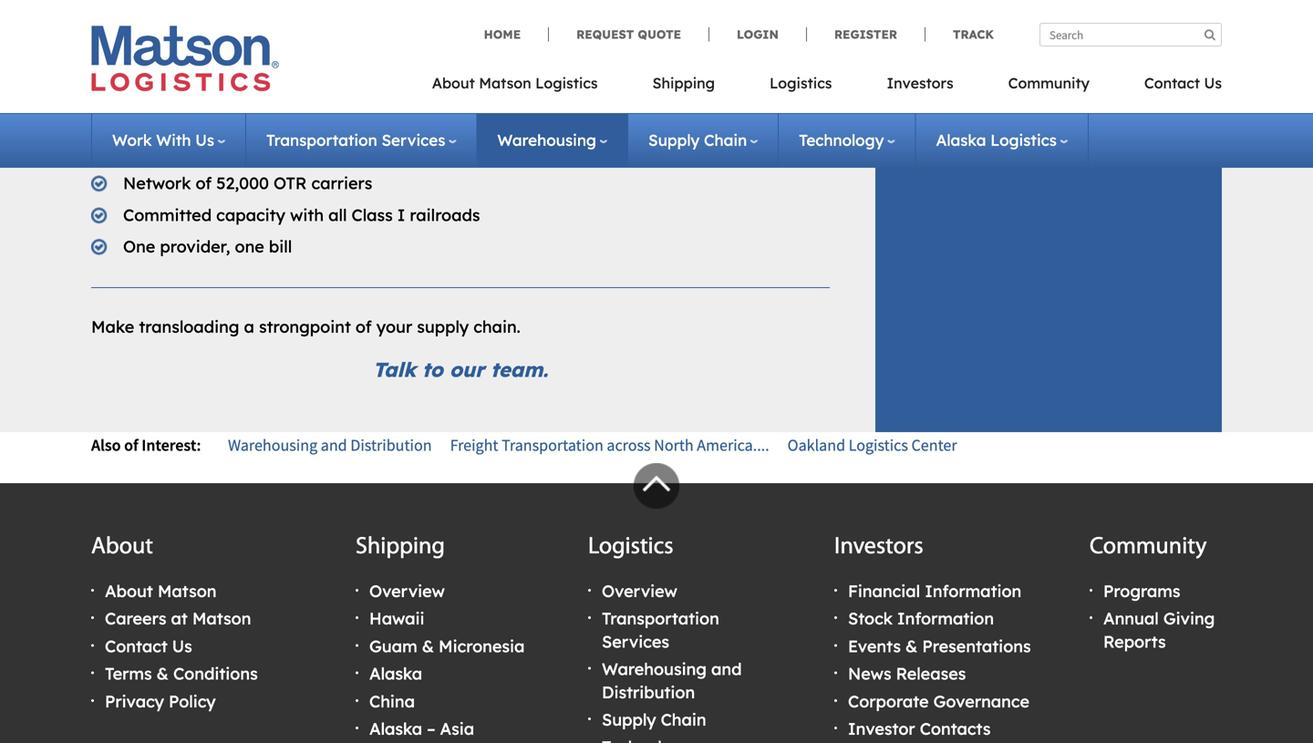 Task type: vqa. For each thing, say whether or not it's contained in the screenshot.
pago pago 'image'
no



Task type: describe. For each thing, give the bounding box(es) containing it.
0 vertical spatial contact us link
[[1117, 68, 1222, 106]]

talk to our team.
[[373, 357, 548, 382]]

class
[[352, 205, 393, 225]]

logistics inside "link"
[[535, 74, 598, 92]]

added
[[330, 141, 382, 162]]

us inside contact us link
[[1204, 74, 1222, 92]]

overview transportation services warehousing and distribution supply chain
[[602, 581, 742, 730]]

matson logistics image
[[91, 26, 279, 91]]

freight transportation across north america....
[[450, 435, 769, 456]]

1 vertical spatial us
[[195, 130, 214, 150]]

1 vertical spatial warehousing and distribution link
[[602, 659, 742, 703]]

request quote
[[576, 27, 681, 42]]

network
[[123, 173, 191, 193]]

53-
[[273, 109, 297, 130]]

login link
[[709, 27, 806, 42]]

transportation for freight
[[502, 435, 604, 456]]

supply
[[417, 316, 469, 337]]

track link
[[925, 27, 994, 42]]

provider,
[[160, 236, 230, 257]]

services inside the overview transportation services warehousing and distribution supply chain
[[602, 631, 669, 652]]

corridor
[[605, 78, 669, 98]]

yards
[[235, 14, 280, 35]]

railroads
[[410, 205, 480, 225]]

quote
[[638, 27, 681, 42]]

overview link for shipping
[[369, 581, 445, 602]]

at
[[171, 609, 188, 629]]

services
[[386, 141, 451, 162]]

alaska link
[[369, 664, 422, 684]]

0 horizontal spatial shipping
[[356, 536, 445, 559]]

logistics left center
[[849, 435, 908, 456]]

corporate governance link
[[848, 691, 1030, 712]]

stock
[[848, 609, 893, 629]]

contact us
[[1144, 74, 1222, 92]]

backtop image
[[634, 463, 679, 509]]

freight transportation across north america.... link
[[450, 435, 769, 456]]

shipping link
[[625, 68, 742, 106]]

distribution inside the overview transportation services warehousing and distribution supply chain
[[602, 682, 695, 703]]

micronesia
[[439, 636, 525, 657]]

chain.
[[474, 316, 521, 337]]

0 horizontal spatial distribution
[[350, 435, 432, 456]]

1 vertical spatial alaska
[[369, 664, 422, 684]]

fleet of dedicated 53-foot intermodal containers
[[123, 109, 510, 130]]

make transloading a strongpoint of your supply chain.
[[91, 316, 521, 337]]

top menu navigation
[[432, 68, 1222, 106]]

about matson careers at matson contact us terms & conditions privacy policy
[[105, 581, 258, 712]]

request quote link
[[548, 27, 709, 42]]

events
[[848, 636, 901, 657]]

policy
[[169, 691, 216, 712]]

committed capacity with all class i railroads
[[123, 205, 480, 225]]

drayage
[[210, 46, 277, 66]]

deep
[[123, 141, 165, 162]]

1 horizontal spatial in
[[399, 78, 413, 98]]

matson inside "link"
[[479, 74, 531, 92]]

with
[[290, 205, 324, 225]]

china link
[[369, 691, 415, 712]]

across
[[607, 435, 651, 456]]

foot
[[297, 109, 330, 130]]

experience
[[170, 141, 257, 162]]

1 horizontal spatial community
[[1090, 536, 1207, 559]]

north
[[654, 435, 694, 456]]

deep experience in value-added services
[[123, 141, 451, 162]]

also of interest:
[[91, 435, 201, 456]]

center
[[912, 435, 957, 456]]

financial information stock information events & presentations news releases corporate governance investor contacts
[[848, 581, 1031, 739]]

ocean
[[264, 78, 313, 98]]

releases
[[896, 664, 966, 684]]

hawaii link
[[369, 609, 425, 629]]

1 vertical spatial to
[[422, 357, 443, 382]]

0 horizontal spatial to
[[243, 78, 259, 98]]

talk
[[373, 357, 416, 382]]

& inside the overview hawaii guam & micronesia alaska china alaska – asia
[[422, 636, 434, 657]]

our
[[450, 357, 484, 382]]

by
[[326, 46, 346, 66]]

programs
[[1104, 581, 1181, 602]]

work
[[112, 130, 152, 150]]

news releases link
[[848, 664, 966, 684]]

register
[[834, 27, 897, 42]]

capacity
[[216, 205, 285, 225]]

warehousing inside the overview transportation services warehousing and distribution supply chain
[[602, 659, 707, 680]]

investors inside top menu navigation
[[887, 74, 954, 92]]

intermodal
[[335, 109, 422, 130]]

alaska logistics
[[936, 130, 1057, 150]]

team.
[[491, 357, 548, 382]]

login
[[737, 27, 779, 42]]

all
[[328, 205, 347, 225]]

conditions
[[173, 664, 258, 684]]

Search search field
[[1040, 23, 1222, 47]]

0 vertical spatial supply
[[648, 130, 700, 150]]

careers at matson link
[[105, 609, 251, 629]]

privacy
[[105, 691, 164, 712]]

heavyweight
[[418, 78, 520, 98]]

community link
[[981, 68, 1117, 106]]

community inside community link
[[1008, 74, 1090, 92]]

freight
[[450, 435, 498, 456]]

contact inside about matson careers at matson contact us terms & conditions privacy policy
[[105, 636, 168, 657]]

shipping inside top menu navigation
[[653, 74, 715, 92]]

financial information link
[[848, 581, 1022, 602]]

news
[[848, 664, 892, 684]]

request
[[576, 27, 634, 42]]

logistics down community link
[[991, 130, 1057, 150]]

ports
[[317, 78, 359, 98]]

value-
[[281, 141, 330, 162]]

overview for hawaii
[[369, 581, 445, 602]]

technology link
[[799, 130, 895, 150]]

about for about
[[91, 536, 153, 559]]



Task type: locate. For each thing, give the bounding box(es) containing it.
1 vertical spatial community
[[1090, 536, 1207, 559]]

overview inside the overview transportation services warehousing and distribution supply chain
[[602, 581, 678, 602]]

secure
[[179, 14, 231, 35]]

1 vertical spatial supply chain link
[[602, 710, 706, 730]]

1 vertical spatial transportation
[[502, 435, 604, 456]]

supply chain link
[[648, 130, 758, 150], [602, 710, 706, 730]]

0 horizontal spatial overview
[[369, 581, 445, 602]]

investors link
[[860, 68, 981, 106]]

1 horizontal spatial overview
[[602, 581, 678, 602]]

section
[[853, 0, 1245, 432]]

programs annual giving reports
[[1104, 581, 1215, 652]]

annual
[[1104, 609, 1159, 629]]

about for about matson logistics
[[432, 74, 475, 92]]

unloading
[[521, 14, 601, 35]]

services
[[382, 130, 445, 150], [602, 631, 669, 652]]

0 vertical spatial information
[[925, 581, 1022, 602]]

your
[[376, 316, 412, 337]]

0 horizontal spatial warehousing and distribution link
[[228, 435, 432, 456]]

contact inside top menu navigation
[[1144, 74, 1200, 92]]

network of 52,000 otr carriers
[[123, 173, 372, 193]]

about up careers
[[105, 581, 153, 602]]

0 horizontal spatial contact
[[105, 636, 168, 657]]

value-added services link
[[281, 141, 451, 162]]

0 horizontal spatial in
[[262, 141, 276, 162]]

simultaneous
[[312, 14, 417, 35]]

logistics down backtop image
[[588, 536, 674, 559]]

large, secure yards for simultaneous loading and unloading
[[123, 14, 601, 35]]

1 overview link from the left
[[369, 581, 445, 602]]

2 vertical spatial warehousing
[[602, 659, 707, 680]]

community up alaska logistics link
[[1008, 74, 1090, 92]]

matson right 'at'
[[192, 609, 251, 629]]

1 vertical spatial supply
[[602, 710, 656, 730]]

terms & conditions link
[[105, 664, 258, 684]]

transloading
[[139, 316, 239, 337]]

container
[[525, 78, 601, 98]]

investors up "financial"
[[834, 536, 924, 559]]

0 vertical spatial warehousing
[[497, 130, 596, 150]]

us
[[1204, 74, 1222, 92], [195, 130, 214, 150], [172, 636, 192, 657]]

1 vertical spatial transportation services link
[[602, 609, 719, 652]]

terms
[[105, 664, 152, 684]]

of down the experience
[[196, 173, 212, 193]]

search image
[[1205, 29, 1216, 41]]

transportation inside the overview transportation services warehousing and distribution supply chain
[[602, 609, 719, 629]]

chain inside the overview transportation services warehousing and distribution supply chain
[[661, 710, 706, 730]]

shipping up hawaii
[[356, 536, 445, 559]]

information up events & presentations link
[[897, 609, 994, 629]]

and inside the overview transportation services warehousing and distribution supply chain
[[711, 659, 742, 680]]

also
[[91, 435, 121, 456]]

about matson logistics
[[432, 74, 598, 92]]

transportation services link
[[266, 130, 456, 150], [602, 609, 719, 652]]

in
[[399, 78, 413, 98], [262, 141, 276, 162]]

logistics down loading
[[414, 46, 484, 66]]

1 vertical spatial about
[[91, 536, 153, 559]]

0 horizontal spatial us
[[172, 636, 192, 657]]

china
[[369, 691, 415, 712]]

and
[[486, 14, 517, 35], [364, 78, 394, 98], [321, 435, 347, 456], [711, 659, 742, 680]]

work with us
[[112, 130, 214, 150]]

0 vertical spatial about
[[432, 74, 475, 92]]

one provider, one bill
[[123, 236, 292, 257]]

&
[[422, 636, 434, 657], [906, 636, 918, 657], [157, 664, 169, 684]]

1 horizontal spatial services
[[602, 631, 669, 652]]

logistics link
[[742, 68, 860, 106]]

alaska down china link at the left of page
[[369, 719, 422, 739]]

0 vertical spatial chain
[[704, 130, 747, 150]]

1 vertical spatial shipping
[[356, 536, 445, 559]]

governance
[[934, 691, 1030, 712]]

1 horizontal spatial distribution
[[602, 682, 695, 703]]

0 vertical spatial services
[[382, 130, 445, 150]]

work with us link
[[112, 130, 225, 150]]

asia
[[440, 719, 474, 739]]

0 vertical spatial transportation
[[266, 130, 377, 150]]

1 vertical spatial services
[[602, 631, 669, 652]]

warehousing
[[497, 130, 596, 150], [228, 435, 318, 456], [602, 659, 707, 680]]

investor
[[848, 719, 915, 739]]

investors down "track" link
[[887, 74, 954, 92]]

0 vertical spatial warehousing and distribution link
[[228, 435, 432, 456]]

to
[[243, 78, 259, 98], [422, 357, 443, 382]]

dedicated
[[123, 46, 205, 66]]

contact us link down "search" search field
[[1117, 68, 1222, 106]]

& inside financial information stock information events & presentations news releases corporate governance investor contacts
[[906, 636, 918, 657]]

logistics
[[414, 46, 484, 66], [535, 74, 598, 92], [770, 74, 832, 92], [991, 130, 1057, 150], [849, 435, 908, 456], [588, 536, 674, 559]]

overview link for logistics
[[602, 581, 678, 602]]

0 vertical spatial us
[[1204, 74, 1222, 92]]

matson down home
[[479, 74, 531, 92]]

about up 'about matson' link
[[91, 536, 153, 559]]

about up the containers
[[432, 74, 475, 92]]

0 vertical spatial transportation services link
[[266, 130, 456, 150]]

1 vertical spatial in
[[262, 141, 276, 162]]

& inside about matson careers at matson contact us terms & conditions privacy policy
[[157, 664, 169, 684]]

1 horizontal spatial warehousing
[[497, 130, 596, 150]]

dedicated
[[188, 109, 268, 130]]

done
[[281, 46, 321, 66]]

about inside "link"
[[432, 74, 475, 92]]

1 vertical spatial chain
[[661, 710, 706, 730]]

of for dedicated
[[167, 109, 183, 130]]

contact us link down careers
[[105, 636, 192, 657]]

one
[[235, 236, 264, 257]]

stock information link
[[848, 609, 994, 629]]

warehousing for warehousing
[[497, 130, 596, 150]]

giving
[[1164, 609, 1215, 629]]

1 vertical spatial contact us link
[[105, 636, 192, 657]]

0 vertical spatial shipping
[[653, 74, 715, 92]]

carriers
[[311, 173, 372, 193]]

2 vertical spatial about
[[105, 581, 153, 602]]

for
[[284, 14, 307, 35]]

of up with
[[167, 109, 183, 130]]

2 overview from the left
[[602, 581, 678, 602]]

shipping down quote
[[653, 74, 715, 92]]

of left your
[[356, 316, 372, 337]]

footer containing about
[[0, 463, 1313, 743]]

us up terms & conditions link
[[172, 636, 192, 657]]

warehousing for warehousing and distribution
[[228, 435, 318, 456]]

1 vertical spatial warehousing
[[228, 435, 318, 456]]

0 vertical spatial to
[[243, 78, 259, 98]]

2 horizontal spatial &
[[906, 636, 918, 657]]

events & presentations link
[[848, 636, 1031, 657]]

0 vertical spatial supply chain link
[[648, 130, 758, 150]]

fleet
[[123, 109, 163, 130]]

facilities close to ocean ports and in heavyweight container corridor
[[123, 78, 669, 98]]

1 vertical spatial information
[[897, 609, 994, 629]]

0 horizontal spatial transportation services link
[[266, 130, 456, 150]]

1 overview from the left
[[369, 581, 445, 602]]

us down dedicated
[[195, 130, 214, 150]]

track
[[953, 27, 994, 42]]

guam
[[369, 636, 417, 657]]

0 horizontal spatial &
[[157, 664, 169, 684]]

& up news releases link
[[906, 636, 918, 657]]

matson down simultaneous
[[350, 46, 409, 66]]

corporate
[[848, 691, 929, 712]]

information up the 'presentations'
[[925, 581, 1022, 602]]

overview for transportation
[[602, 581, 678, 602]]

logistics down unloading
[[535, 74, 598, 92]]

distribution
[[350, 435, 432, 456], [602, 682, 695, 703]]

contact down careers
[[105, 636, 168, 657]]

& up privacy policy link
[[157, 664, 169, 684]]

2 vertical spatial alaska
[[369, 719, 422, 739]]

matson up 'at'
[[158, 581, 217, 602]]

1 vertical spatial distribution
[[602, 682, 695, 703]]

facilities
[[123, 78, 194, 98]]

0 horizontal spatial contact us link
[[105, 636, 192, 657]]

52,000
[[216, 173, 269, 193]]

of right also
[[124, 435, 138, 456]]

1 horizontal spatial to
[[422, 357, 443, 382]]

2 vertical spatial transportation
[[602, 609, 719, 629]]

1 horizontal spatial shipping
[[653, 74, 715, 92]]

financial
[[848, 581, 920, 602]]

1 horizontal spatial warehousing and distribution link
[[602, 659, 742, 703]]

contact
[[1144, 74, 1200, 92], [105, 636, 168, 657]]

committed
[[123, 205, 212, 225]]

programs link
[[1104, 581, 1181, 602]]

0 vertical spatial distribution
[[350, 435, 432, 456]]

transportation for overview
[[602, 609, 719, 629]]

0 vertical spatial contact
[[1144, 74, 1200, 92]]

to down drayage
[[243, 78, 259, 98]]

of
[[167, 109, 183, 130], [196, 173, 212, 193], [356, 316, 372, 337], [124, 435, 138, 456]]

0 vertical spatial alaska
[[936, 130, 986, 150]]

1 horizontal spatial us
[[195, 130, 214, 150]]

about matson logistics link
[[432, 68, 625, 106]]

alaska down guam
[[369, 664, 422, 684]]

about for about matson careers at matson contact us terms & conditions privacy policy
[[105, 581, 153, 602]]

1 vertical spatial contact
[[105, 636, 168, 657]]

None search field
[[1040, 23, 1222, 47]]

1 horizontal spatial contact us link
[[1117, 68, 1222, 106]]

alaska
[[936, 130, 986, 150], [369, 664, 422, 684], [369, 719, 422, 739]]

community up programs link
[[1090, 536, 1207, 559]]

& right guam
[[422, 636, 434, 657]]

1 horizontal spatial transportation services link
[[602, 609, 719, 652]]

contacts
[[920, 719, 991, 739]]

2 horizontal spatial us
[[1204, 74, 1222, 92]]

footer
[[0, 463, 1313, 743]]

0 vertical spatial investors
[[887, 74, 954, 92]]

supply inside the overview transportation services warehousing and distribution supply chain
[[602, 710, 656, 730]]

0 vertical spatial community
[[1008, 74, 1090, 92]]

of for interest:
[[124, 435, 138, 456]]

1 horizontal spatial overview link
[[602, 581, 678, 602]]

us down the search image
[[1204, 74, 1222, 92]]

of for 52,000
[[196, 173, 212, 193]]

0 horizontal spatial community
[[1008, 74, 1090, 92]]

one
[[123, 236, 155, 257]]

2 horizontal spatial warehousing
[[602, 659, 707, 680]]

overview inside the overview hawaii guam & micronesia alaska china alaska – asia
[[369, 581, 445, 602]]

supply chain link for the top transportation services link
[[648, 130, 758, 150]]

reports
[[1104, 631, 1166, 652]]

1 horizontal spatial contact
[[1144, 74, 1200, 92]]

0 horizontal spatial overview link
[[369, 581, 445, 602]]

hawaii
[[369, 609, 425, 629]]

us inside about matson careers at matson contact us terms & conditions privacy policy
[[172, 636, 192, 657]]

oakland logistics center link
[[788, 435, 957, 456]]

1 vertical spatial investors
[[834, 536, 924, 559]]

overview
[[369, 581, 445, 602], [602, 581, 678, 602]]

to left our
[[422, 357, 443, 382]]

2 vertical spatial us
[[172, 636, 192, 657]]

interest:
[[142, 435, 201, 456]]

about inside about matson careers at matson contact us terms & conditions privacy policy
[[105, 581, 153, 602]]

0 horizontal spatial services
[[382, 130, 445, 150]]

1 horizontal spatial &
[[422, 636, 434, 657]]

register link
[[806, 27, 925, 42]]

in down 53-
[[262, 141, 276, 162]]

community
[[1008, 74, 1090, 92], [1090, 536, 1207, 559]]

0 vertical spatial in
[[399, 78, 413, 98]]

supply chain link for bottom transportation services link
[[602, 710, 706, 730]]

careers
[[105, 609, 166, 629]]

2 overview link from the left
[[602, 581, 678, 602]]

alaska logistics link
[[936, 130, 1068, 150]]

0 horizontal spatial warehousing
[[228, 435, 318, 456]]

investor contacts link
[[848, 719, 991, 739]]

alaska down investors link
[[936, 130, 986, 150]]

privacy policy link
[[105, 691, 216, 712]]

contact down "search" search field
[[1144, 74, 1200, 92]]

logistics down "login"
[[770, 74, 832, 92]]

in up intermodal
[[399, 78, 413, 98]]



